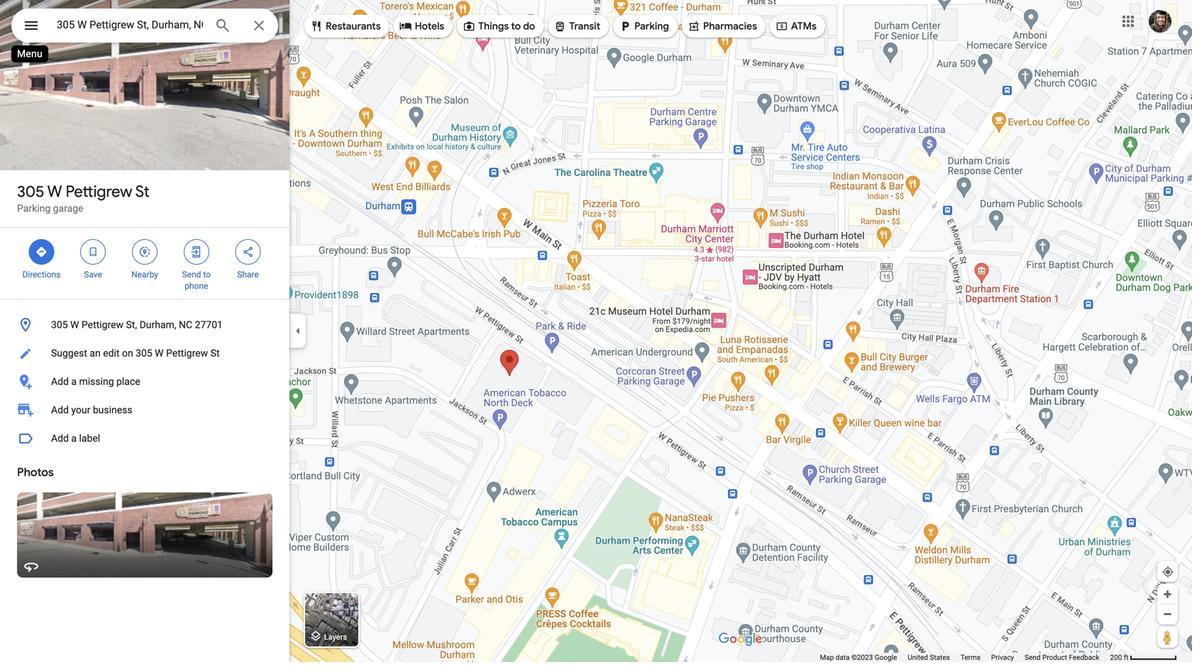 Task type: describe. For each thing, give the bounding box(es) containing it.
200 ft button
[[1110, 653, 1178, 662]]

suggest an edit on 305 w pettigrew st
[[51, 347, 220, 359]]

 search field
[[11, 9, 278, 45]]

 transit
[[554, 18, 601, 34]]

show street view coverage image
[[1158, 627, 1178, 648]]

label
[[79, 433, 100, 444]]

add a missing place button
[[0, 368, 290, 396]]

 button
[[11, 9, 51, 45]]

2 vertical spatial pettigrew
[[166, 347, 208, 359]]

 hotels
[[399, 18, 444, 34]]

200 ft
[[1110, 653, 1129, 662]]

footer inside google maps element
[[820, 653, 1110, 662]]

send for send product feedback
[[1025, 653, 1041, 662]]

do
[[523, 20, 535, 33]]

collapse side panel image
[[290, 323, 306, 339]]

add your business link
[[0, 396, 290, 424]]

product
[[1043, 653, 1068, 662]]


[[242, 244, 255, 260]]

google maps element
[[0, 0, 1193, 662]]

google account: giulia masi  
(giulia.masi@adept.ai) image
[[1149, 10, 1172, 33]]

data
[[836, 653, 850, 662]]

your
[[71, 404, 90, 416]]


[[190, 244, 203, 260]]

to inside  things to do
[[511, 20, 521, 33]]

send for send to phone
[[182, 270, 201, 280]]

privacy button
[[992, 653, 1014, 662]]


[[399, 18, 412, 34]]

 things to do
[[463, 18, 535, 34]]

st,
[[126, 319, 137, 331]]

305 w pettigrew st, durham, nc 27701 button
[[0, 311, 290, 339]]

from your device image
[[1162, 566, 1175, 579]]

w for st,
[[70, 319, 79, 331]]


[[310, 18, 323, 34]]

business
[[93, 404, 132, 416]]

27701
[[195, 319, 223, 331]]

send product feedback button
[[1025, 653, 1100, 662]]

zoom out image
[[1163, 609, 1173, 620]]

things
[[479, 20, 509, 33]]

 atms
[[776, 18, 817, 34]]

to inside send to phone
[[203, 270, 211, 280]]

st inside suggest an edit on 305 w pettigrew st button
[[211, 347, 220, 359]]

transit
[[569, 20, 601, 33]]


[[23, 15, 40, 36]]

pettigrew for st
[[66, 182, 132, 202]]

a for missing
[[71, 376, 77, 388]]

 parking
[[619, 18, 669, 34]]

terms button
[[961, 653, 981, 662]]

zoom in image
[[1163, 589, 1173, 600]]

durham,
[[140, 319, 176, 331]]


[[87, 244, 100, 260]]

states
[[930, 653, 950, 662]]

305 for st
[[17, 182, 44, 202]]


[[776, 18, 789, 34]]

305 inside suggest an edit on 305 w pettigrew st button
[[136, 347, 152, 359]]

add a label
[[51, 433, 100, 444]]

nearby
[[131, 270, 158, 280]]


[[554, 18, 567, 34]]

send to phone
[[182, 270, 211, 291]]

an
[[90, 347, 101, 359]]


[[138, 244, 151, 260]]

hotels
[[415, 20, 444, 33]]

google
[[875, 653, 897, 662]]

united states
[[908, 653, 950, 662]]

parking inside 305 w pettigrew st parking garage
[[17, 203, 51, 214]]

nc
[[179, 319, 192, 331]]

 pharmacies
[[688, 18, 757, 34]]

305 w pettigrew st parking garage
[[17, 182, 150, 214]]

w for st
[[47, 182, 62, 202]]

add for add your business
[[51, 404, 69, 416]]



Task type: vqa. For each thing, say whether or not it's contained in the screenshot.
Search button
no



Task type: locate. For each thing, give the bounding box(es) containing it.
0 vertical spatial st
[[135, 182, 150, 202]]

w up garage
[[47, 182, 62, 202]]

0 horizontal spatial send
[[182, 270, 201, 280]]

1 vertical spatial send
[[1025, 653, 1041, 662]]

st down 27701
[[211, 347, 220, 359]]

200
[[1110, 653, 1122, 662]]

a for label
[[71, 433, 77, 444]]

0 vertical spatial pettigrew
[[66, 182, 132, 202]]

pettigrew up garage
[[66, 182, 132, 202]]

pettigrew for st,
[[82, 319, 124, 331]]

305 for st,
[[51, 319, 68, 331]]

1 vertical spatial st
[[211, 347, 220, 359]]

305 w pettigrew st, durham, nc 27701
[[51, 319, 223, 331]]

place
[[116, 376, 140, 388]]

305 W Pettigrew St, Durham, NC 27701 field
[[11, 9, 278, 43]]

to
[[511, 20, 521, 33], [203, 270, 211, 280]]

2 horizontal spatial w
[[155, 347, 164, 359]]

pettigrew inside 305 w pettigrew st parking garage
[[66, 182, 132, 202]]

add
[[51, 376, 69, 388], [51, 404, 69, 416], [51, 433, 69, 444]]

add left your
[[51, 404, 69, 416]]

2 horizontal spatial 305
[[136, 347, 152, 359]]

map
[[820, 653, 834, 662]]

a inside button
[[71, 433, 77, 444]]

w inside 305 w pettigrew st parking garage
[[47, 182, 62, 202]]

layers
[[324, 633, 347, 642]]

add a label button
[[0, 424, 290, 453]]

1 vertical spatial 305
[[51, 319, 68, 331]]

pettigrew left st,
[[82, 319, 124, 331]]

to up phone
[[203, 270, 211, 280]]

send inside send product feedback button
[[1025, 653, 1041, 662]]

garage
[[53, 203, 83, 214]]

a left 'label'
[[71, 433, 77, 444]]

305 inside 305 w pettigrew st, durham, nc 27701 button
[[51, 319, 68, 331]]

st up the  at top left
[[135, 182, 150, 202]]

feedback
[[1069, 653, 1100, 662]]

add left 'label'
[[51, 433, 69, 444]]

a inside "button"
[[71, 376, 77, 388]]

ft
[[1124, 653, 1129, 662]]

1 vertical spatial pettigrew
[[82, 319, 124, 331]]

1 vertical spatial to
[[203, 270, 211, 280]]

photos
[[17, 465, 54, 480]]

w down durham,
[[155, 347, 164, 359]]

add for add a missing place
[[51, 376, 69, 388]]

pettigrew down nc on the top of page
[[166, 347, 208, 359]]

0 vertical spatial to
[[511, 20, 521, 33]]

united
[[908, 653, 928, 662]]

terms
[[961, 653, 981, 662]]

suggest an edit on 305 w pettigrew st button
[[0, 339, 290, 368]]

None field
[[57, 16, 203, 33]]

actions for 305 w pettigrew st region
[[0, 228, 290, 299]]

305 up  on the top of page
[[17, 182, 44, 202]]

0 vertical spatial parking
[[635, 20, 669, 33]]

phone
[[185, 281, 208, 291]]

305 w pettigrew st main content
[[0, 0, 290, 662]]

parking right 
[[635, 20, 669, 33]]

1 vertical spatial add
[[51, 404, 69, 416]]

1 vertical spatial w
[[70, 319, 79, 331]]

0 vertical spatial w
[[47, 182, 62, 202]]

map data ©2023 google
[[820, 653, 897, 662]]

305 inside 305 w pettigrew st parking garage
[[17, 182, 44, 202]]

1 horizontal spatial st
[[211, 347, 220, 359]]

0 vertical spatial send
[[182, 270, 201, 280]]

united states button
[[908, 653, 950, 662]]

0 vertical spatial add
[[51, 376, 69, 388]]

parking left garage
[[17, 203, 51, 214]]

st
[[135, 182, 150, 202], [211, 347, 220, 359]]

share
[[237, 270, 259, 280]]

2 add from the top
[[51, 404, 69, 416]]

305
[[17, 182, 44, 202], [51, 319, 68, 331], [136, 347, 152, 359]]

0 horizontal spatial st
[[135, 182, 150, 202]]

a
[[71, 376, 77, 388], [71, 433, 77, 444]]


[[35, 244, 48, 260]]

w up suggest
[[70, 319, 79, 331]]

atms
[[791, 20, 817, 33]]

suggest
[[51, 347, 87, 359]]


[[688, 18, 701, 34]]

1 vertical spatial a
[[71, 433, 77, 444]]

pettigrew
[[66, 182, 132, 202], [82, 319, 124, 331], [166, 347, 208, 359]]

send left product
[[1025, 653, 1041, 662]]

parking inside the  parking
[[635, 20, 669, 33]]

add inside "button"
[[51, 376, 69, 388]]

footer
[[820, 653, 1110, 662]]

parking
[[635, 20, 669, 33], [17, 203, 51, 214]]

send product feedback
[[1025, 653, 1100, 662]]

add inside button
[[51, 433, 69, 444]]

1 a from the top
[[71, 376, 77, 388]]

0 horizontal spatial 305
[[17, 182, 44, 202]]

0 horizontal spatial w
[[47, 182, 62, 202]]

none field inside 305 w pettigrew st, durham, nc 27701 field
[[57, 16, 203, 33]]

restaurants
[[326, 20, 381, 33]]

pharmacies
[[703, 20, 757, 33]]

on
[[122, 347, 133, 359]]

edit
[[103, 347, 120, 359]]

footer containing map data ©2023 google
[[820, 653, 1110, 662]]

1 add from the top
[[51, 376, 69, 388]]

1 vertical spatial parking
[[17, 203, 51, 214]]

a left missing
[[71, 376, 77, 388]]

2 a from the top
[[71, 433, 77, 444]]

 restaurants
[[310, 18, 381, 34]]

1 horizontal spatial w
[[70, 319, 79, 331]]

directions
[[22, 270, 61, 280]]

save
[[84, 270, 102, 280]]

w
[[47, 182, 62, 202], [70, 319, 79, 331], [155, 347, 164, 359]]

add a missing place
[[51, 376, 140, 388]]

add for add a label
[[51, 433, 69, 444]]

st inside 305 w pettigrew st parking garage
[[135, 182, 150, 202]]

2 vertical spatial 305
[[136, 347, 152, 359]]

to left do
[[511, 20, 521, 33]]

0 vertical spatial 305
[[17, 182, 44, 202]]

1 horizontal spatial to
[[511, 20, 521, 33]]

0 horizontal spatial to
[[203, 270, 211, 280]]

privacy
[[992, 653, 1014, 662]]

2 vertical spatial w
[[155, 347, 164, 359]]

send
[[182, 270, 201, 280], [1025, 653, 1041, 662]]

3 add from the top
[[51, 433, 69, 444]]

305 up suggest
[[51, 319, 68, 331]]


[[463, 18, 476, 34]]

add down suggest
[[51, 376, 69, 388]]

0 vertical spatial a
[[71, 376, 77, 388]]

send up phone
[[182, 270, 201, 280]]


[[619, 18, 632, 34]]

0 horizontal spatial parking
[[17, 203, 51, 214]]

2 vertical spatial add
[[51, 433, 69, 444]]

1 horizontal spatial parking
[[635, 20, 669, 33]]

1 horizontal spatial 305
[[51, 319, 68, 331]]

1 horizontal spatial send
[[1025, 653, 1041, 662]]

missing
[[79, 376, 114, 388]]

add your business
[[51, 404, 132, 416]]

305 right on
[[136, 347, 152, 359]]

©2023
[[852, 653, 873, 662]]

send inside send to phone
[[182, 270, 201, 280]]



